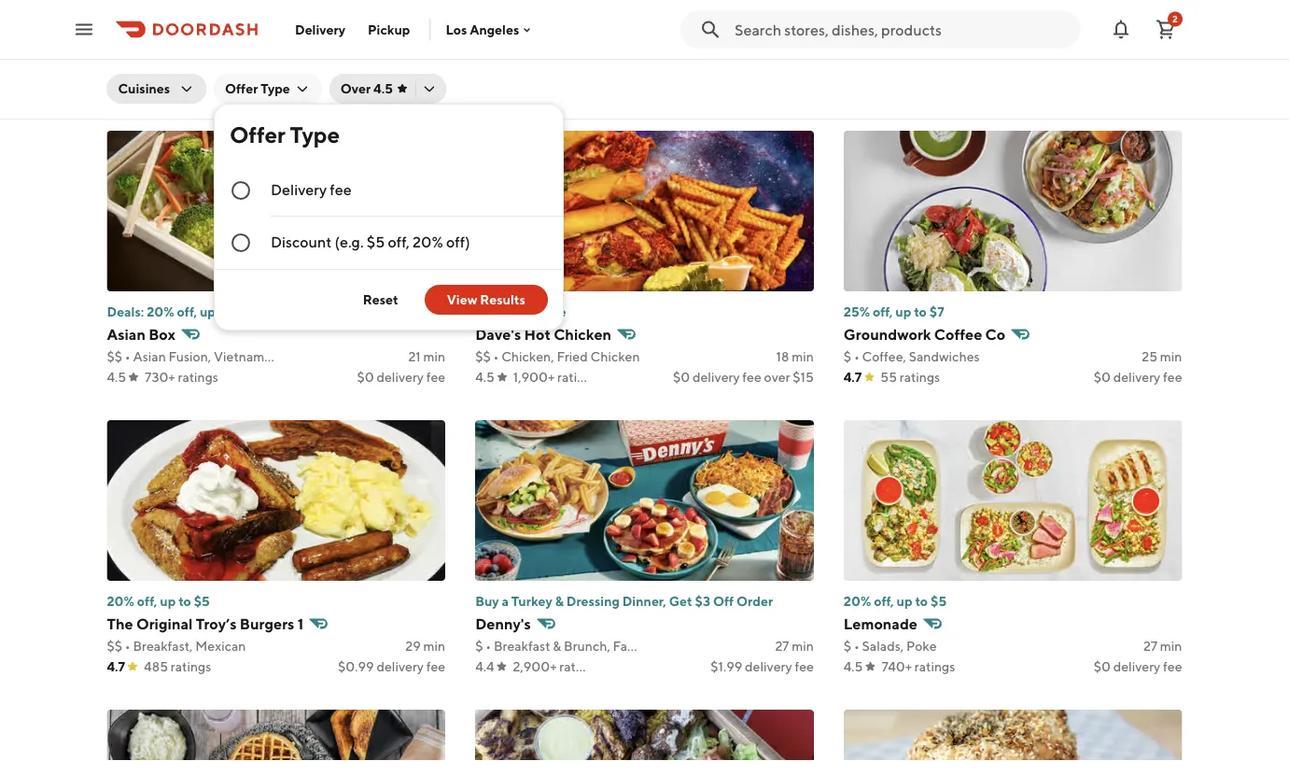 Task type: locate. For each thing, give the bounding box(es) containing it.
&
[[225, 36, 235, 54], [891, 36, 901, 54], [565, 59, 573, 75], [555, 594, 564, 609], [553, 638, 562, 654]]

delivery up discount
[[271, 181, 327, 198]]

groundwork coffee co
[[844, 325, 1006, 343]]

over
[[765, 369, 791, 385]]

to up 'bars'
[[547, 14, 560, 30]]

over 4.5
[[341, 81, 393, 96]]

$$ • lunch, dessert
[[107, 59, 222, 75]]

0 vertical spatial type
[[261, 81, 290, 96]]

off, up "lemonade"
[[874, 594, 894, 609]]

meals
[[655, 638, 690, 654]]

type up delivery fee in the top left of the page
[[290, 121, 340, 148]]

asian down deals:
[[107, 325, 146, 343]]

29 min
[[774, 59, 814, 75], [406, 638, 446, 654]]

29 min for $$ • juice bars & smoothies, acai bowls
[[774, 59, 814, 75]]

ratings down $ • breakfast & brunch, family meals
[[560, 659, 600, 674]]

$0.99
[[338, 659, 374, 674]]

robeks
[[476, 36, 528, 54]]

ratings down $ • coffee, sandwiches
[[900, 369, 941, 385]]

4.5 for asian box
[[107, 369, 126, 385]]

$1.99 delivery fee
[[711, 659, 814, 674]]

29 min for $$ • breakfast, mexican
[[406, 638, 446, 654]]

spend
[[107, 14, 146, 30]]

730+
[[145, 369, 175, 385]]

$5 up vietnamese
[[234, 304, 250, 319]]

ratings down "poke"
[[915, 659, 956, 674]]

fee for denny's
[[795, 659, 814, 674]]

ratings for hot
[[558, 369, 598, 385]]

27
[[776, 638, 790, 654], [1144, 638, 1158, 654]]

offer inside button
[[225, 81, 258, 96]]

730+ ratings
[[145, 369, 218, 385]]

up up "lemonade"
[[897, 594, 913, 609]]

1
[[298, 615, 304, 633]]

29 min up the $0.99 delivery fee
[[406, 638, 446, 654]]

asian up 730+
[[133, 349, 166, 364]]

1 horizontal spatial breakfast
[[905, 59, 961, 75]]

lemonade
[[844, 615, 918, 633]]

26 min
[[1143, 59, 1183, 75]]

4.7 for groundwork coffee co
[[844, 369, 862, 385]]

$5
[[563, 14, 579, 30], [931, 14, 947, 30], [367, 233, 385, 251], [234, 304, 250, 319], [194, 594, 210, 609], [931, 594, 947, 609]]

los angeles
[[446, 22, 520, 37]]

• for denny's
[[486, 638, 491, 654]]

delivery for delivery
[[295, 21, 346, 37]]

off, up original
[[137, 594, 157, 609]]

off, inside 20% off, up to $5 robeks
[[506, 14, 526, 30]]

ratings for coffee
[[900, 369, 941, 385]]

(e.g.
[[335, 233, 364, 251]]

fee for asian box
[[427, 369, 446, 385]]

0 vertical spatial $3
[[210, 14, 225, 30]]

0 vertical spatial 29
[[774, 59, 790, 75]]

dinner,
[[623, 594, 667, 609]]

4.7 left 485
[[107, 659, 125, 674]]

$$ down the "robeks"
[[476, 59, 491, 75]]

order
[[737, 594, 773, 609]]

• down asian box
[[125, 349, 130, 364]]

to up original
[[179, 594, 191, 609]]

0 vertical spatial delivery
[[295, 21, 346, 37]]

1 horizontal spatial 27 min
[[1144, 638, 1183, 654]]

1,000+ ratings
[[145, 80, 231, 95]]

4.5 right the 'over'
[[374, 81, 393, 96]]

2 27 from the left
[[1144, 638, 1158, 654]]

$3 right save
[[210, 14, 225, 30]]

poke
[[907, 638, 937, 654]]

off
[[713, 594, 734, 609]]

cheese
[[904, 36, 965, 54]]

up up original
[[160, 594, 176, 609]]

ratings for box
[[178, 369, 218, 385]]

20% left the off)
[[413, 233, 443, 251]]

0 vertical spatial 29 min
[[774, 59, 814, 75]]

groundwork
[[844, 325, 932, 343]]

29 for $$ • juice bars & smoothies, acai bowls
[[774, 59, 790, 75]]

fee for lemonade
[[1164, 659, 1183, 674]]

0 horizontal spatial breakfast
[[494, 638, 551, 654]]

4.5 for dave's hot chicken
[[476, 369, 495, 385]]

pitchoun bakery & café
[[107, 36, 271, 54]]

$ for denny's
[[476, 638, 483, 654]]

0 vertical spatial offer type
[[225, 81, 290, 96]]

1 vertical spatial 4.7
[[107, 659, 125, 674]]

to inside 20% off, up to $5 robeks
[[547, 14, 560, 30]]

$0 delivery fee for asian
[[357, 369, 446, 385]]

$0 delivery fee for pitchoun
[[357, 80, 446, 95]]

up up basil & cheese cafe
[[897, 14, 913, 30]]

ratings for bakery
[[190, 80, 231, 95]]

$$ • breakfast, mexican
[[107, 638, 246, 654]]

$5 up cheese
[[931, 14, 947, 30]]

view results button
[[425, 285, 548, 315]]

delivery right café
[[295, 21, 346, 37]]

option group
[[215, 164, 563, 269]]

27 min for denny's
[[776, 638, 814, 654]]

• left cafe, at the top of the page
[[862, 59, 868, 75]]

chicken up fried
[[554, 325, 612, 343]]

4.5 down dave's
[[476, 369, 495, 385]]

the original troy's burgers 1
[[107, 615, 304, 633]]

to
[[547, 14, 560, 30], [916, 14, 928, 30], [218, 304, 231, 319], [915, 304, 927, 319], [179, 594, 191, 609], [916, 594, 928, 609]]

off, up the 'groundwork'
[[873, 304, 893, 319]]

min for the original troy's burgers 1
[[424, 638, 446, 654]]

delivery
[[295, 21, 346, 37], [271, 181, 327, 198]]

1,000+
[[145, 80, 187, 95]]

ratings down $$ • asian fusion, vietnamese
[[178, 369, 218, 385]]

ratings down $$ • breakfast, mexican
[[171, 659, 211, 674]]

$0 for dave's
[[673, 369, 690, 385]]

1 horizontal spatial 27
[[1144, 638, 1158, 654]]

min for lemonade
[[1161, 638, 1183, 654]]

up up the 'groundwork'
[[896, 304, 912, 319]]

delivery for delivery fee
[[271, 181, 327, 198]]

off, up the "robeks"
[[506, 14, 526, 30]]

1 vertical spatial breakfast
[[494, 638, 551, 654]]

breakfast down cheese
[[905, 59, 961, 75]]

• up 4.6
[[125, 59, 130, 75]]

notification bell image
[[1110, 18, 1133, 41]]

discount
[[271, 233, 332, 251]]

27 min
[[776, 638, 814, 654], [1144, 638, 1183, 654]]

offer down "offer type" button at the top of the page
[[230, 121, 286, 148]]

offer
[[225, 81, 258, 96], [230, 121, 286, 148]]

$5 right (e.g.
[[367, 233, 385, 251]]

chicken right fried
[[591, 349, 640, 364]]

to up vietnamese
[[218, 304, 231, 319]]

buy
[[476, 594, 499, 609]]

delivery inside button
[[295, 21, 346, 37]]

20% inside option
[[413, 233, 443, 251]]

21 min
[[409, 349, 446, 364]]

$5 up $$ • juice bars & smoothies, acai bowls
[[563, 14, 579, 30]]

offer down café
[[225, 81, 258, 96]]

$$ up 4.6
[[107, 59, 122, 75]]

$$ for chicken
[[476, 349, 491, 364]]

0 vertical spatial chicken
[[554, 325, 612, 343]]

ratings down 'dessert'
[[190, 80, 231, 95]]

18 min
[[777, 349, 814, 364]]

0 vertical spatial 4.7
[[844, 369, 862, 385]]

up for basil & cheese cafe
[[897, 14, 913, 30]]

& right turkey
[[555, 594, 564, 609]]

$3 left off
[[695, 594, 711, 609]]

delivery for pitchoun bakery & café
[[377, 80, 424, 95]]

spend $20, save $3
[[107, 14, 225, 30]]

25%
[[844, 304, 870, 319]]

$ up 4.4
[[476, 638, 483, 654]]

0 horizontal spatial 27 min
[[776, 638, 814, 654]]

1 vertical spatial delivery
[[271, 181, 327, 198]]

• for groundwork coffee co
[[854, 349, 860, 364]]

$ for groundwork coffee co
[[844, 349, 852, 364]]

20% off, up to $5 up basil
[[844, 14, 947, 30]]

• left coffee, in the right top of the page
[[854, 349, 860, 364]]

20% up "lemonade"
[[844, 594, 872, 609]]

up
[[529, 14, 544, 30], [897, 14, 913, 30], [200, 304, 216, 319], [896, 304, 912, 319], [160, 594, 176, 609], [897, 594, 913, 609]]

$$ for &
[[107, 59, 122, 75]]

1 vertical spatial chicken
[[591, 349, 640, 364]]

$
[[844, 349, 852, 364], [476, 638, 483, 654], [844, 638, 852, 654]]

$$ down "the"
[[107, 638, 122, 654]]

over 4.5 button
[[329, 74, 446, 104]]

to up basil & cheese cafe
[[916, 14, 928, 30]]

2
[[1173, 14, 1179, 24]]

pickup button
[[357, 14, 422, 44]]

delivery for denny's
[[745, 659, 793, 674]]

20% off, up to $5 up original
[[107, 594, 210, 609]]

20% up the "robeks"
[[476, 14, 503, 30]]

up right angeles at top
[[529, 14, 544, 30]]

delivery
[[377, 80, 424, 95], [495, 304, 544, 319], [377, 369, 424, 385], [693, 369, 740, 385], [1114, 369, 1161, 385], [377, 659, 424, 674], [745, 659, 793, 674], [1114, 659, 1161, 674]]

to for basil & cheese cafe
[[916, 14, 928, 30]]

2 27 min from the left
[[1144, 638, 1183, 654]]

off, up basil
[[874, 14, 894, 30]]

$5 inside option
[[367, 233, 385, 251]]

$$ down dave's
[[476, 349, 491, 364]]

get
[[669, 594, 693, 609]]

1 vertical spatial asian
[[133, 349, 166, 364]]

• up 4.4
[[486, 638, 491, 654]]

1 horizontal spatial 29 min
[[774, 59, 814, 75]]

1 27 min from the left
[[776, 638, 814, 654]]

offer type down café
[[225, 81, 290, 96]]

1 vertical spatial 29 min
[[406, 638, 446, 654]]

angeles
[[470, 22, 520, 37]]

25 min
[[1143, 349, 1183, 364]]

cuisines
[[118, 81, 170, 96]]

$ for lemonade
[[844, 638, 852, 654]]

• down "the"
[[125, 638, 130, 654]]

los angeles button
[[446, 22, 535, 37]]

4.5 for lemonade
[[844, 659, 863, 674]]

min for pitchoun bakery & café
[[424, 59, 446, 75]]

bakery
[[174, 36, 222, 54]]

asian
[[107, 325, 146, 343], [133, 349, 166, 364]]

burgers
[[240, 615, 295, 633]]

4.6
[[107, 80, 126, 95]]

0 vertical spatial asian
[[107, 325, 146, 343]]

original
[[136, 615, 193, 633]]

to up "poke"
[[916, 594, 928, 609]]

4.5 down salads, on the right bottom of page
[[844, 659, 863, 674]]

• left salads, on the right bottom of page
[[854, 638, 860, 654]]

to left the $7
[[915, 304, 927, 319]]

0 vertical spatial offer
[[225, 81, 258, 96]]

delivery fee
[[271, 181, 352, 198]]

delivery for the original troy's burgers 1
[[377, 659, 424, 674]]

• down dave's
[[494, 349, 499, 364]]

fee for dave's hot chicken
[[743, 369, 762, 385]]

delivery inside option
[[271, 181, 327, 198]]

0 horizontal spatial 27
[[776, 638, 790, 654]]

20%
[[476, 14, 503, 30], [844, 14, 872, 30], [413, 233, 443, 251], [147, 304, 174, 319], [107, 594, 134, 609], [844, 594, 872, 609]]

dressing
[[567, 594, 620, 609]]

off, right (e.g.
[[388, 233, 410, 251]]

29 up the $0.99 delivery fee
[[406, 638, 421, 654]]

1 27 from the left
[[776, 638, 790, 654]]

the
[[107, 615, 133, 633]]

$ left coffee, in the right top of the page
[[844, 349, 852, 364]]

2 button
[[1148, 11, 1185, 48]]

offer type down "offer type" button at the top of the page
[[230, 121, 340, 148]]

29 right bowls
[[774, 59, 790, 75]]

$5 inside 20% off, up to $5 robeks
[[563, 14, 579, 30]]

485 ratings
[[144, 659, 211, 674]]

22
[[406, 59, 421, 75]]

1 horizontal spatial 29
[[774, 59, 790, 75]]

$$ down basil
[[844, 59, 860, 75]]

$0 delivery fee for groundwork
[[1094, 369, 1183, 385]]

29 min left cafe, at the top of the page
[[774, 59, 814, 75]]

breakfast up 2,900+
[[494, 638, 551, 654]]

27 for denny's
[[776, 638, 790, 654]]

4.7 left 55
[[844, 369, 862, 385]]

$ left salads, on the right bottom of page
[[844, 638, 852, 654]]

& right 'bars'
[[565, 59, 573, 75]]

deals: 20% off, up to $5
[[107, 304, 250, 319]]

1 vertical spatial 29
[[406, 638, 421, 654]]

1 horizontal spatial 4.7
[[844, 369, 862, 385]]

ratings down fried
[[558, 369, 598, 385]]

1 vertical spatial $3
[[695, 594, 711, 609]]

$5 up "poke"
[[931, 594, 947, 609]]

0 horizontal spatial 29 min
[[406, 638, 446, 654]]

type down café
[[261, 81, 290, 96]]

0 horizontal spatial 29
[[406, 638, 421, 654]]

coffee
[[935, 325, 983, 343]]

$$
[[107, 59, 122, 75], [476, 59, 491, 75], [844, 59, 860, 75], [107, 349, 122, 364], [476, 349, 491, 364], [107, 638, 122, 654]]

0 horizontal spatial 4.7
[[107, 659, 125, 674]]

$3
[[210, 14, 225, 30], [695, 594, 711, 609]]

4.5 left 730+
[[107, 369, 126, 385]]

chicken
[[554, 325, 612, 343], [591, 349, 640, 364]]



Task type: vqa. For each thing, say whether or not it's contained in the screenshot.


Task type: describe. For each thing, give the bounding box(es) containing it.
740+ ratings
[[882, 659, 956, 674]]

20% off, up to $5 up "lemonade"
[[844, 594, 947, 609]]

min for basil & cheese cafe
[[1161, 59, 1183, 75]]

Store search: begin typing to search for stores available on DoorDash text field
[[735, 19, 1069, 40]]

21
[[409, 349, 421, 364]]

lunch,
[[133, 59, 174, 75]]

1 items, open order cart image
[[1155, 18, 1178, 41]]

troy's
[[196, 615, 237, 633]]

20% inside 20% off, up to $5 robeks
[[476, 14, 503, 30]]

dave's hot chicken
[[476, 325, 612, 343]]

55
[[881, 369, 898, 385]]

$ • breakfast & brunch, family meals
[[476, 638, 690, 654]]

& left café
[[225, 36, 235, 54]]

25
[[1143, 349, 1158, 364]]

0 horizontal spatial $3
[[210, 14, 225, 30]]

27 min for lemonade
[[1144, 638, 1183, 654]]

• left juice
[[494, 59, 499, 75]]

off, inside option
[[388, 233, 410, 251]]

4.5 inside button
[[374, 81, 393, 96]]

offer type button
[[214, 74, 322, 104]]

20% up 'box'
[[147, 304, 174, 319]]

1 vertical spatial offer
[[230, 121, 286, 148]]

fee for groundwork coffee co
[[1164, 369, 1183, 385]]

18
[[777, 349, 790, 364]]

open menu image
[[73, 18, 95, 41]]

dave's
[[476, 325, 521, 343]]

• for the original troy's burgers 1
[[125, 638, 130, 654]]

co
[[986, 325, 1006, 343]]

hot
[[524, 325, 551, 343]]

fee for pitchoun bakery & café
[[427, 80, 446, 95]]

& up $$ • cafe, breakfast
[[891, 36, 901, 54]]

26
[[1143, 59, 1158, 75]]

delivery for lemonade
[[1114, 659, 1161, 674]]

delivery for asian box
[[377, 369, 424, 385]]

over
[[341, 81, 371, 96]]

chicken,
[[502, 349, 554, 364]]

485
[[144, 659, 168, 674]]

740+
[[882, 659, 913, 674]]

basil & cheese cafe
[[844, 36, 1010, 54]]

to for groundwork coffee co
[[915, 304, 927, 319]]

$$ for troy's
[[107, 638, 122, 654]]

a
[[502, 594, 509, 609]]

$5 up the original troy's burgers 1
[[194, 594, 210, 609]]

discount (e.g. $5 off, 20% off)
[[271, 233, 470, 251]]

basil
[[844, 36, 888, 54]]

• for dave's hot chicken
[[494, 349, 499, 364]]

up up $$ • asian fusion, vietnamese
[[200, 304, 216, 319]]

20% off, up to $5 for &
[[844, 14, 947, 30]]

off, up fusion,
[[177, 304, 197, 319]]

delivery for groundwork coffee co
[[1114, 369, 1161, 385]]

• for lemonade
[[854, 638, 860, 654]]

fee for the original troy's burgers 1
[[427, 659, 446, 674]]

cuisines button
[[107, 74, 206, 104]]

mexican
[[195, 638, 246, 654]]

$1.99
[[711, 659, 743, 674]]

$7
[[930, 304, 945, 319]]

box
[[149, 325, 176, 343]]

offer type inside button
[[225, 81, 290, 96]]

view results
[[447, 292, 526, 307]]

coffee,
[[863, 349, 907, 364]]

$ • salads, poke
[[844, 638, 937, 654]]

fee inside 'delivery fee' option
[[330, 181, 352, 198]]

Discount (e.g. $5 off, 20% off) radio
[[215, 217, 563, 269]]

up for groundwork coffee co
[[896, 304, 912, 319]]

to for lemonade
[[916, 594, 928, 609]]

20% up "the"
[[107, 594, 134, 609]]

29 for $$ • breakfast, mexican
[[406, 638, 421, 654]]

• for pitchoun bakery & café
[[125, 59, 130, 75]]

$0 for pitchoun
[[357, 80, 374, 95]]

$$ • cafe, breakfast
[[844, 59, 961, 75]]

min for asian box
[[424, 349, 446, 364]]

dessert
[[176, 59, 222, 75]]

$0 for groundwork
[[1094, 369, 1111, 385]]

option group containing delivery fee
[[215, 164, 563, 269]]

salads,
[[863, 638, 904, 654]]

Delivery fee radio
[[215, 164, 563, 217]]

min for denny's
[[792, 638, 814, 654]]

$0 delivery fee over $15
[[673, 369, 814, 385]]

vietnamese
[[214, 349, 285, 364]]

up inside 20% off, up to $5 robeks
[[529, 14, 544, 30]]

reset
[[363, 292, 399, 307]]

acai
[[645, 59, 671, 75]]

up for the original troy's burgers 1
[[160, 594, 176, 609]]

fusion,
[[169, 349, 211, 364]]

results
[[480, 292, 526, 307]]

ratings for original
[[171, 659, 211, 674]]

off)
[[446, 233, 470, 251]]

• for asian box
[[125, 349, 130, 364]]

min for groundwork coffee co
[[1161, 349, 1183, 364]]

4.4
[[476, 659, 495, 674]]

denny's
[[476, 615, 531, 633]]

$15
[[793, 369, 814, 385]]

27 for lemonade
[[1144, 638, 1158, 654]]

los
[[446, 22, 467, 37]]

0 vertical spatial breakfast
[[905, 59, 961, 75]]

1 vertical spatial offer type
[[230, 121, 340, 148]]

1 vertical spatial type
[[290, 121, 340, 148]]

$$ • chicken, fried chicken
[[476, 349, 640, 364]]

turkey
[[512, 594, 553, 609]]

$0.99 delivery fee
[[338, 659, 446, 674]]

delivery button
[[284, 14, 357, 44]]

cafe
[[969, 36, 1010, 54]]

22 min
[[406, 59, 446, 75]]

2,900+
[[513, 659, 557, 674]]

bars
[[536, 59, 562, 75]]

1 horizontal spatial $3
[[695, 594, 711, 609]]

type inside button
[[261, 81, 290, 96]]

up for lemonade
[[897, 594, 913, 609]]

family
[[613, 638, 652, 654]]

pitchoun
[[107, 36, 170, 54]]

buy a turkey & dressing dinner, get $3 off order
[[476, 594, 773, 609]]

reset button
[[352, 285, 410, 315]]

& up 2,900+ ratings
[[553, 638, 562, 654]]

55 ratings
[[881, 369, 941, 385]]

1,900+ ratings
[[513, 369, 598, 385]]

$$ down asian box
[[107, 349, 122, 364]]

20% up basil
[[844, 14, 872, 30]]

4.7 for the original troy's burgers 1
[[107, 659, 125, 674]]

pickup
[[368, 21, 410, 37]]

20% off, up to $5 for original
[[107, 594, 210, 609]]

juice
[[502, 59, 533, 75]]

$$ • juice bars & smoothies, acai bowls
[[476, 59, 709, 75]]

smoothies,
[[576, 59, 642, 75]]

sandwiches
[[909, 349, 980, 364]]

breakfast,
[[133, 638, 193, 654]]

bowls
[[674, 59, 709, 75]]

min for dave's hot chicken
[[792, 349, 814, 364]]

$$ for cheese
[[844, 59, 860, 75]]

$$ • asian fusion, vietnamese
[[107, 349, 285, 364]]

save
[[180, 14, 207, 30]]

café
[[238, 36, 271, 54]]

delivery for dave's hot chicken
[[693, 369, 740, 385]]

$0 for asian
[[357, 369, 374, 385]]

• for basil & cheese cafe
[[862, 59, 868, 75]]

to for the original troy's burgers 1
[[179, 594, 191, 609]]

brunch,
[[564, 638, 611, 654]]



